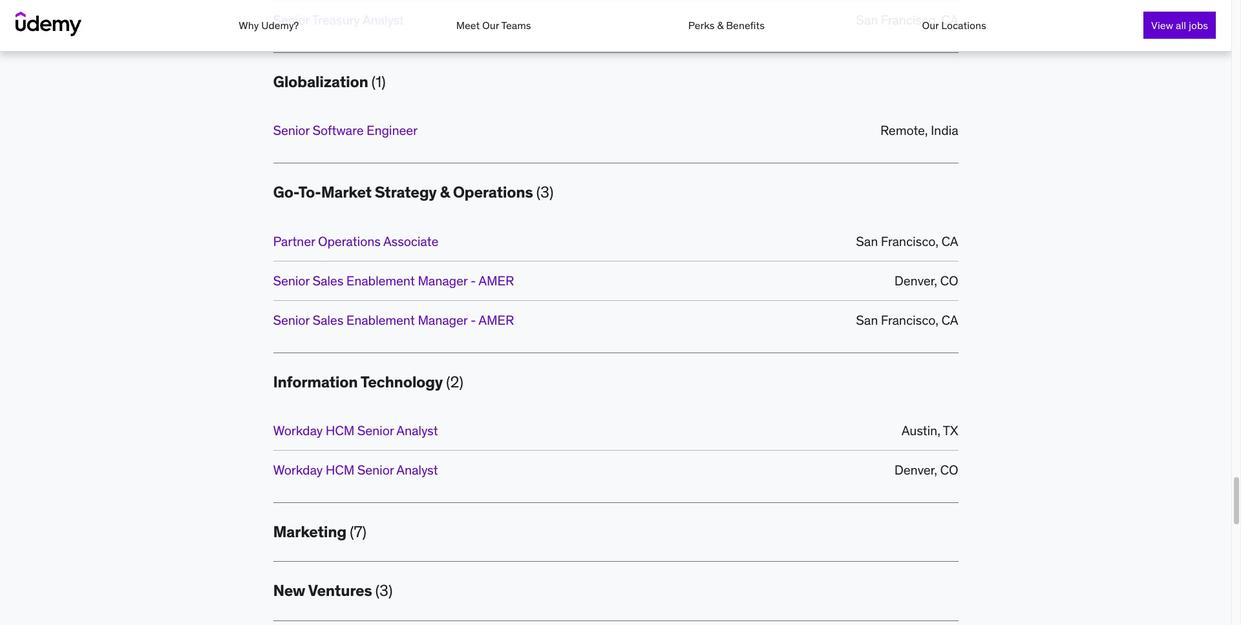 Task type: describe. For each thing, give the bounding box(es) containing it.
teams
[[501, 19, 531, 32]]

udemy image
[[16, 12, 81, 36]]

workday hcm senior analyst for austin, tx
[[273, 423, 438, 439]]

software
[[313, 122, 364, 138]]

go-to-market strategy & operations (3)
[[273, 182, 553, 202]]

denver, co for information technology (2)
[[895, 462, 958, 478]]

market
[[321, 182, 372, 202]]

san for senior sales enablement manager - amer
[[856, 312, 878, 328]]

francisco, for senior treasury analyst
[[881, 12, 939, 28]]

amer for denver, co
[[479, 273, 514, 289]]

senior sales enablement manager - amer for denver, co
[[273, 273, 514, 289]]

globalization
[[273, 72, 368, 92]]

tx
[[943, 423, 958, 439]]

1 our from the left
[[482, 19, 499, 32]]

why
[[239, 19, 259, 32]]

- for denver, co
[[471, 273, 476, 289]]

locations
[[941, 19, 986, 32]]

india
[[931, 122, 958, 138]]

all
[[1176, 19, 1186, 32]]

perks
[[688, 19, 715, 32]]

amer for san francisco, ca
[[479, 312, 514, 328]]

0 horizontal spatial operations
[[318, 233, 381, 249]]

hcm for austin, tx
[[326, 423, 354, 439]]

meet our teams
[[456, 19, 531, 32]]

1 horizontal spatial operations
[[453, 182, 533, 202]]

ca for senior treasury analyst
[[942, 12, 958, 28]]

information
[[273, 372, 358, 392]]

austin,
[[902, 423, 940, 439]]

0 vertical spatial analyst
[[363, 12, 404, 28]]

benefits
[[726, 19, 765, 32]]

san francisco, ca for partner operations associate
[[856, 233, 958, 249]]

ca for partner operations associate
[[942, 233, 958, 249]]

treasury
[[312, 12, 360, 28]]

(1)
[[371, 72, 386, 92]]

marketing
[[273, 522, 347, 542]]

workday hcm senior analyst for denver, co
[[273, 462, 438, 478]]

our locations
[[922, 19, 986, 32]]

san francisco, ca for senior treasury analyst
[[856, 12, 958, 28]]

view
[[1151, 19, 1173, 32]]

co for (2)
[[940, 462, 958, 478]]

co for (3)
[[940, 273, 958, 289]]

remote, india
[[880, 122, 958, 138]]

san francisco, ca for senior sales enablement manager - amer
[[856, 312, 958, 328]]

associate
[[383, 233, 438, 249]]

denver, co for go-to-market strategy & operations (3)
[[895, 273, 958, 289]]

senior software engineer
[[273, 122, 418, 138]]

engineer
[[367, 122, 418, 138]]

analyst for austin,
[[396, 423, 438, 439]]

sales for denver, co
[[313, 273, 343, 289]]

view all jobs
[[1151, 19, 1208, 32]]

(2)
[[446, 372, 463, 392]]

enablement for denver, co
[[346, 273, 415, 289]]

enablement for san francisco, ca
[[346, 312, 415, 328]]

jobs
[[1189, 19, 1208, 32]]

senior treasury analyst
[[273, 12, 404, 28]]

view all jobs link
[[1144, 12, 1216, 39]]



Task type: vqa. For each thing, say whether or not it's contained in the screenshot.
third CA from the top of the page
yes



Task type: locate. For each thing, give the bounding box(es) containing it.
co
[[940, 273, 958, 289], [940, 462, 958, 478]]

0 vertical spatial -
[[471, 273, 476, 289]]

(3)
[[536, 182, 553, 202], [375, 581, 393, 601]]

0 horizontal spatial &
[[440, 182, 450, 202]]

francisco, for partner operations associate
[[881, 233, 939, 249]]

austin, tx
[[902, 423, 958, 439]]

0 vertical spatial denver, co
[[895, 273, 958, 289]]

0 vertical spatial enablement
[[346, 273, 415, 289]]

san francisco, ca
[[856, 12, 958, 28], [856, 233, 958, 249], [856, 312, 958, 328]]

to-
[[298, 182, 321, 202]]

our right meet
[[482, 19, 499, 32]]

0 horizontal spatial our
[[482, 19, 499, 32]]

3 francisco, from the top
[[881, 312, 939, 328]]

2 denver, from the top
[[895, 462, 937, 478]]

3 ca from the top
[[942, 312, 958, 328]]

1 vertical spatial -
[[471, 312, 476, 328]]

1 vertical spatial denver,
[[895, 462, 937, 478]]

operations
[[453, 182, 533, 202], [318, 233, 381, 249]]

2 hcm from the top
[[326, 462, 354, 478]]

why udemy? link
[[239, 19, 299, 32]]

2 amer from the top
[[479, 312, 514, 328]]

1 vertical spatial (3)
[[375, 581, 393, 601]]

information technology (2)
[[273, 372, 463, 392]]

1 san francisco, ca from the top
[[856, 12, 958, 28]]

2 san from the top
[[856, 233, 878, 249]]

sales for san francisco, ca
[[313, 312, 343, 328]]

perks & benefits
[[688, 19, 765, 32]]

hcm for denver, co
[[326, 462, 354, 478]]

2 manager from the top
[[418, 312, 468, 328]]

0 vertical spatial ca
[[942, 12, 958, 28]]

1 ca from the top
[[942, 12, 958, 28]]

3 san from the top
[[856, 312, 878, 328]]

workday for denver, co
[[273, 462, 323, 478]]

1 vertical spatial amer
[[479, 312, 514, 328]]

2 our from the left
[[922, 19, 939, 32]]

1 senior sales enablement manager - amer from the top
[[273, 273, 514, 289]]

workday hcm senior analyst down information technology (2)
[[273, 423, 438, 439]]

1 workday hcm senior analyst from the top
[[273, 423, 438, 439]]

globalization (1)
[[273, 72, 386, 92]]

manager up (2)
[[418, 312, 468, 328]]

2 francisco, from the top
[[881, 233, 939, 249]]

0 vertical spatial co
[[940, 273, 958, 289]]

2 denver, co from the top
[[895, 462, 958, 478]]

0 vertical spatial workday
[[273, 423, 323, 439]]

1 vertical spatial manager
[[418, 312, 468, 328]]

senior sales enablement manager - amer for san francisco, ca
[[273, 312, 514, 328]]

2 co from the top
[[940, 462, 958, 478]]

2 ca from the top
[[942, 233, 958, 249]]

1 - from the top
[[471, 273, 476, 289]]

- for san francisco, ca
[[471, 312, 476, 328]]

hcm
[[326, 423, 354, 439], [326, 462, 354, 478]]

enablement
[[346, 273, 415, 289], [346, 312, 415, 328]]

1 vertical spatial francisco,
[[881, 233, 939, 249]]

2 enablement from the top
[[346, 312, 415, 328]]

1 vertical spatial analyst
[[396, 423, 438, 439]]

1 vertical spatial hcm
[[326, 462, 354, 478]]

1 san from the top
[[856, 12, 878, 28]]

0 vertical spatial sales
[[313, 273, 343, 289]]

manager for san
[[418, 312, 468, 328]]

0 vertical spatial operations
[[453, 182, 533, 202]]

1 vertical spatial san
[[856, 233, 878, 249]]

0 vertical spatial (3)
[[536, 182, 553, 202]]

denver, for go-to-market strategy & operations (3)
[[895, 273, 937, 289]]

senior sales enablement manager - amer up technology
[[273, 312, 514, 328]]

sales up the 'information'
[[313, 312, 343, 328]]

analyst
[[363, 12, 404, 28], [396, 423, 438, 439], [396, 462, 438, 478]]

enablement up information technology (2)
[[346, 312, 415, 328]]

1 francisco, from the top
[[881, 12, 939, 28]]

& right perks on the top right of the page
[[717, 19, 724, 32]]

analyst for denver,
[[396, 462, 438, 478]]

technology
[[361, 372, 443, 392]]

1 denver, from the top
[[895, 273, 937, 289]]

san
[[856, 12, 878, 28], [856, 233, 878, 249], [856, 312, 878, 328]]

udemy?
[[261, 19, 299, 32]]

enablement down partner operations associate
[[346, 273, 415, 289]]

1 amer from the top
[[479, 273, 514, 289]]

ca
[[942, 12, 958, 28], [942, 233, 958, 249], [942, 312, 958, 328]]

2 workday from the top
[[273, 462, 323, 478]]

1 vertical spatial ca
[[942, 233, 958, 249]]

workday
[[273, 423, 323, 439], [273, 462, 323, 478]]

ventures
[[308, 581, 372, 601]]

1 enablement from the top
[[346, 273, 415, 289]]

1 co from the top
[[940, 273, 958, 289]]

francisco, for senior sales enablement manager - amer
[[881, 312, 939, 328]]

san for partner operations associate
[[856, 233, 878, 249]]

hcm down the 'information'
[[326, 423, 354, 439]]

2 vertical spatial francisco,
[[881, 312, 939, 328]]

1 horizontal spatial our
[[922, 19, 939, 32]]

ca for senior sales enablement manager - amer
[[942, 312, 958, 328]]

2 vertical spatial san francisco, ca
[[856, 312, 958, 328]]

sales down partner operations associate
[[313, 273, 343, 289]]

3 san francisco, ca from the top
[[856, 312, 958, 328]]

2 vertical spatial ca
[[942, 312, 958, 328]]

marketing (7)
[[273, 522, 366, 542]]

1 vertical spatial workday
[[273, 462, 323, 478]]

1 denver, co from the top
[[895, 273, 958, 289]]

meet our teams link
[[456, 19, 531, 32]]

0 vertical spatial senior sales enablement manager - amer
[[273, 273, 514, 289]]

san for senior treasury analyst
[[856, 12, 878, 28]]

partner
[[273, 233, 315, 249]]

2 vertical spatial san
[[856, 312, 878, 328]]

0 horizontal spatial (3)
[[375, 581, 393, 601]]

1 horizontal spatial (3)
[[536, 182, 553, 202]]

&
[[717, 19, 724, 32], [440, 182, 450, 202]]

0 vertical spatial san francisco, ca
[[856, 12, 958, 28]]

amer
[[479, 273, 514, 289], [479, 312, 514, 328]]

-
[[471, 273, 476, 289], [471, 312, 476, 328]]

0 vertical spatial san
[[856, 12, 878, 28]]

1 vertical spatial &
[[440, 182, 450, 202]]

0 vertical spatial manager
[[418, 273, 468, 289]]

(7)
[[350, 522, 366, 542]]

workday up marketing
[[273, 462, 323, 478]]

sales
[[313, 273, 343, 289], [313, 312, 343, 328]]

workday down the 'information'
[[273, 423, 323, 439]]

our
[[482, 19, 499, 32], [922, 19, 939, 32]]

0 vertical spatial francisco,
[[881, 12, 939, 28]]

senior sales enablement manager - amer
[[273, 273, 514, 289], [273, 312, 514, 328]]

manager
[[418, 273, 468, 289], [418, 312, 468, 328]]

partner operations associate
[[273, 233, 438, 249]]

new ventures (3)
[[273, 581, 393, 601]]

our left locations
[[922, 19, 939, 32]]

workday hcm senior analyst up (7)
[[273, 462, 438, 478]]

1 vertical spatial co
[[940, 462, 958, 478]]

0 vertical spatial &
[[717, 19, 724, 32]]

2 workday hcm senior analyst from the top
[[273, 462, 438, 478]]

0 vertical spatial denver,
[[895, 273, 937, 289]]

hcm up (7)
[[326, 462, 354, 478]]

0 vertical spatial workday hcm senior analyst
[[273, 423, 438, 439]]

1 vertical spatial san francisco, ca
[[856, 233, 958, 249]]

& right strategy
[[440, 182, 450, 202]]

strategy
[[375, 182, 437, 202]]

manager for denver,
[[418, 273, 468, 289]]

manager down associate
[[418, 273, 468, 289]]

1 vertical spatial denver, co
[[895, 462, 958, 478]]

1 manager from the top
[[418, 273, 468, 289]]

workday for austin, tx
[[273, 423, 323, 439]]

denver, co
[[895, 273, 958, 289], [895, 462, 958, 478]]

remote,
[[880, 122, 928, 138]]

1 vertical spatial sales
[[313, 312, 343, 328]]

1 sales from the top
[[313, 273, 343, 289]]

francisco,
[[881, 12, 939, 28], [881, 233, 939, 249], [881, 312, 939, 328]]

1 horizontal spatial &
[[717, 19, 724, 32]]

our locations link
[[922, 19, 986, 32]]

senior
[[273, 12, 310, 28], [273, 122, 310, 138], [273, 273, 310, 289], [273, 312, 310, 328], [357, 423, 394, 439], [357, 462, 394, 478]]

senior sales enablement manager - amer down associate
[[273, 273, 514, 289]]

1 vertical spatial operations
[[318, 233, 381, 249]]

2 sales from the top
[[313, 312, 343, 328]]

1 hcm from the top
[[326, 423, 354, 439]]

denver,
[[895, 273, 937, 289], [895, 462, 937, 478]]

new
[[273, 581, 305, 601]]

perks & benefits link
[[688, 19, 765, 32]]

1 vertical spatial enablement
[[346, 312, 415, 328]]

workday hcm senior analyst
[[273, 423, 438, 439], [273, 462, 438, 478]]

why udemy?
[[239, 19, 299, 32]]

go-
[[273, 182, 298, 202]]

denver, for information technology (2)
[[895, 462, 937, 478]]

0 vertical spatial amer
[[479, 273, 514, 289]]

2 senior sales enablement manager - amer from the top
[[273, 312, 514, 328]]

2 - from the top
[[471, 312, 476, 328]]

1 workday from the top
[[273, 423, 323, 439]]

2 vertical spatial analyst
[[396, 462, 438, 478]]

0 vertical spatial hcm
[[326, 423, 354, 439]]

1 vertical spatial workday hcm senior analyst
[[273, 462, 438, 478]]

meet
[[456, 19, 480, 32]]

2 san francisco, ca from the top
[[856, 233, 958, 249]]

1 vertical spatial senior sales enablement manager - amer
[[273, 312, 514, 328]]



